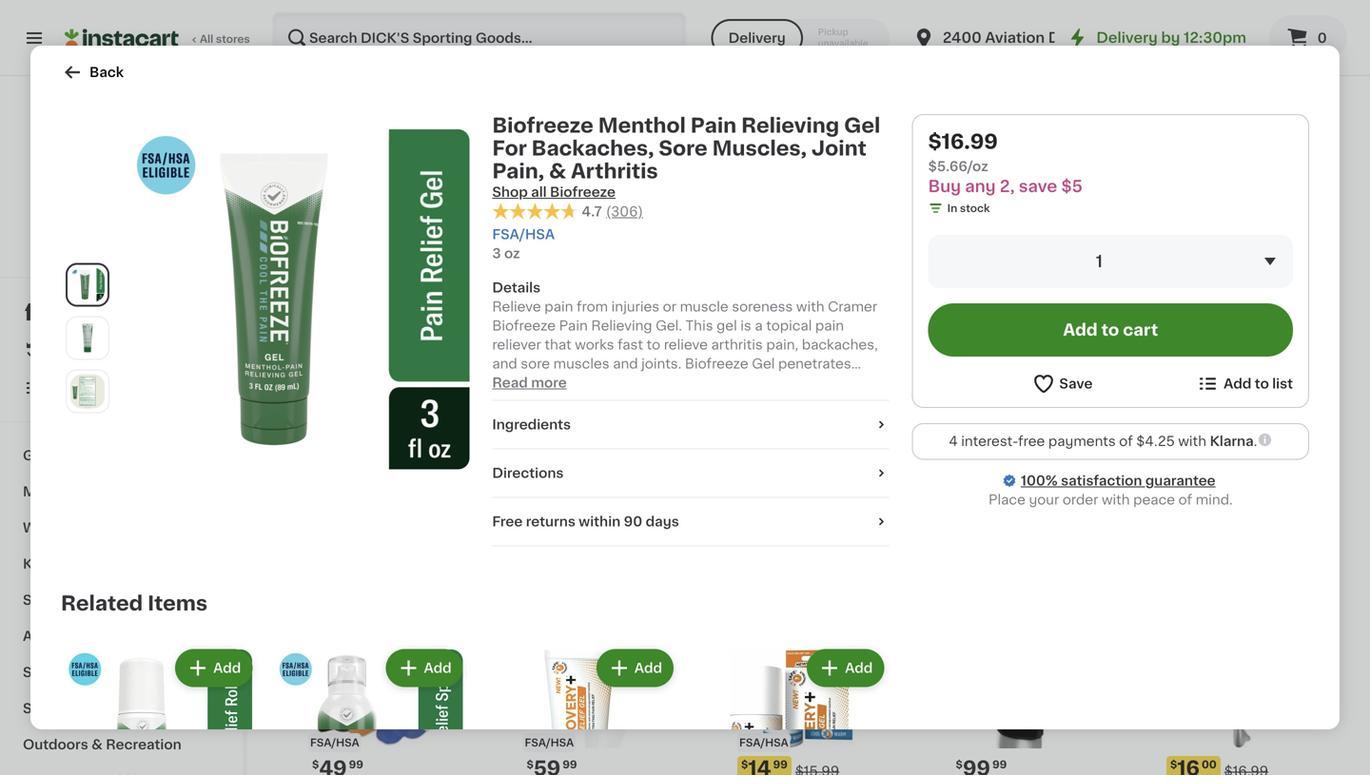 Task type: describe. For each thing, give the bounding box(es) containing it.
menthol for biofreeze menthol pain relieving spray for backaches, sore muscles, joint pain & arthritis
[[805, 445, 860, 458]]

men
[[23, 486, 53, 499]]

1 vertical spatial save
[[587, 428, 612, 439]]

back inside copper fit copperfit back pro (120)
[[308, 445, 342, 458]]

guarantee
[[1146, 475, 1216, 488]]

read
[[492, 377, 528, 390]]

see eligible items for pain,
[[534, 545, 655, 559]]

& for biofreeze menthol pain relieving spray for backaches, sore muscles, joint pain & arthritis
[[738, 521, 749, 534]]

is
[[741, 320, 752, 333]]

it
[[84, 344, 93, 357]]

reliever
[[492, 339, 542, 352]]

90
[[624, 516, 643, 529]]

24
[[1178, 401, 1205, 421]]

sore for biofreeze menthol pain relieving spray for backaches, sore muscles, joint pain & arthritis
[[843, 483, 874, 496]]

pain inside biofreeze menthol pain relieving gel for backaches, sore muscles, joint pain, & arthritis
[[523, 464, 552, 477]]

backaches, for biofreeze menthol pain relieving spray for backaches, sore muscles, joint pain & arthritis
[[763, 483, 840, 496]]

health & wellness biofreeze menthol pain relieving gel for backaches, sore muscles, joint pain, & arthritis hero image
[[129, 129, 470, 470]]

relieve pain from injuries or muscle soreness with cramer biofreeze pain relieving gel.  this gel is a topical pain reliever that works fast to relieve arthritis pain, backaches, and sore muscles and joints. biofreeze gel penetrates deeply for long-lasting relief. fast, lasting relief
[[492, 301, 878, 390]]

to for add to cart
[[1102, 322, 1120, 338]]

muscle
[[680, 301, 729, 314]]

16 for buy
[[534, 401, 556, 421]]

stores
[[216, 34, 250, 44]]

options for 14
[[1025, 481, 1066, 492]]

3 for oz
[[492, 247, 501, 261]]

delivery for delivery
[[729, 31, 786, 45]]

& inside "link"
[[92, 739, 103, 752]]

100%
[[1022, 475, 1058, 488]]

biofreeze menthol pain relieving gel for backaches, sore muscles, joint pain, & arthritis
[[523, 445, 659, 534]]

& for biofreeze menthol pain relieving gel for backaches, sore muscles, joint pain, & arthritis shop all biofreeze
[[549, 161, 566, 181]]

1 vertical spatial $5
[[615, 428, 629, 439]]

black, 4 total options
[[952, 481, 1066, 492]]

buy it again
[[53, 344, 134, 357]]

for for biofreeze menthol pain relieving spray for backaches, sore muscles, joint pain & arthritis
[[738, 483, 759, 496]]

interest-
[[962, 435, 1019, 448]]

stock
[[960, 203, 991, 214]]

biofreeze for biofreeze menthol pain relieving spray for backaches, sore muscles, joint pain & arthritis
[[738, 445, 801, 458]]

relieve
[[492, 301, 541, 314]]

directions button
[[492, 464, 890, 483]]

sports for sports gear
[[23, 666, 69, 680]]

related
[[61, 594, 143, 614]]

enlarge health & wellness biofreeze menthol pain relieving gel for backaches, sore muscles, joint pain, & arthritis angle_back (opens in a new tab) image
[[70, 321, 105, 355]]

any inside the $16.99 $5.66/oz buy any 2, save $5
[[966, 178, 996, 195]]

eligible for pain,
[[563, 545, 613, 559]]

gel inside relieve pain from injuries or muscle soreness with cramer biofreeze pain relieving gel.  this gel is a topical pain reliever that works fast to relieve arthritis pain, backaches, and sore muscles and joints. biofreeze gel penetrates deeply for long-lasting relief. fast, lasting relief
[[752, 358, 775, 371]]

save inside the $16.99 $5.66/oz buy any 2, save $5
[[1019, 178, 1058, 195]]

(306) button
[[606, 202, 643, 221]]

product group containing 24
[[1160, 240, 1318, 587]]

product group containing 14
[[945, 240, 1103, 587]]

service type group
[[712, 19, 890, 57]]

pro
[[1224, 426, 1254, 439]]

arthritis
[[712, 339, 763, 352]]

klarna
[[1211, 435, 1254, 448]]

in stock
[[948, 203, 991, 214]]

enlarge health & wellness biofreeze menthol pain relieving gel for backaches, sore muscles, joint pain, & arthritis drugs (opens in a new tab) image
[[70, 374, 105, 409]]

$ 16 99 for biofreeze
[[742, 401, 788, 421]]

extreme
[[1167, 445, 1233, 458]]

enlarge health & wellness biofreeze menthol pain relieving gel for backaches, sore muscles, joint pain, & arthritis hero (opens in a new tab) image
[[70, 268, 105, 302]]

muscles
[[554, 358, 610, 371]]

see eligible items button for pain,
[[523, 536, 666, 568]]

0 vertical spatial 4
[[949, 435, 958, 448]]

1 horizontal spatial 3
[[523, 519, 530, 530]]

add inside "button"
[[1224, 377, 1252, 391]]

details button
[[492, 279, 890, 298]]

kt tape cotton kinesiology tape
[[952, 426, 1066, 458]]

relieving inside relieve pain from injuries or muscle soreness with cramer biofreeze pain relieving gel.  this gel is a topical pain reliever that works fast to relieve arthritis pain, backaches, and sore muscles and joints. biofreeze gel penetrates deeply for long-lasting relief. fast, lasting relief
[[592, 320, 653, 333]]

dick's sporting goods logo image
[[79, 99, 163, 183]]

gear for sports gear accessories
[[72, 703, 106, 716]]

pain,
[[767, 339, 799, 352]]

$5.66/oz
[[929, 160, 989, 173]]

topical
[[767, 320, 812, 333]]

shop link
[[11, 293, 231, 331]]

returns
[[526, 516, 576, 529]]

all stores
[[200, 34, 250, 44]]

add inside product group
[[1275, 256, 1302, 270]]

backaches, for biofreeze menthol pain relieving gel for backaches, sore muscles, joint pain, & arthritis
[[548, 483, 625, 496]]

buy for buy any 2, save $5
[[529, 428, 550, 439]]

related items
[[61, 594, 208, 614]]

3 oz
[[523, 519, 545, 530]]

& for biofreeze menthol pain relieving gel for backaches, sore muscles, joint pain, & arthritis
[[523, 521, 534, 534]]

0 horizontal spatial pain
[[545, 301, 574, 314]]

gear for sports gear
[[72, 666, 106, 680]]

$ 14 99
[[956, 401, 1003, 421]]

ingredients
[[492, 419, 571, 432]]

sports gear accessories
[[23, 703, 193, 716]]

relieve
[[664, 339, 708, 352]]

in
[[948, 203, 958, 214]]

kinesiology inside kt tape pro extreme kinesiology tape
[[1167, 464, 1245, 477]]

1 and from the left
[[492, 358, 518, 371]]

with inside relieve pain from injuries or muscle soreness with cramer biofreeze pain relieving gel.  this gel is a topical pain reliever that works fast to relieve arthritis pain, backaches, and sore muscles and joints. biofreeze gel penetrates deeply for long-lasting relief. fast, lasting relief
[[797, 301, 825, 314]]

cotton
[[1009, 426, 1056, 439]]

fsa/hsa 3 oz
[[492, 228, 555, 261]]

spray
[[834, 464, 873, 477]]

1 horizontal spatial accessories
[[109, 703, 193, 716]]

for for biofreeze menthol pain relieving gel for backaches, sore muscles, joint pain, & arthritis shop all biofreeze
[[492, 139, 527, 159]]

1 vertical spatial pain
[[816, 320, 844, 333]]

pain inside biofreeze menthol pain relieving gel for backaches, sore muscles, joint pain, & arthritis shop all biofreeze
[[691, 116, 737, 136]]

3 for total
[[1203, 500, 1210, 511]]

$16.99
[[929, 132, 999, 152]]

2 vertical spatial with
[[1102, 494, 1131, 507]]

buy any 2, save $5
[[529, 428, 629, 439]]

menthol for biofreeze menthol pain relieving gel for backaches, sore muscles, joint pain, & arthritis shop all biofreeze
[[599, 116, 686, 136]]

free returns within 90 days
[[492, 516, 679, 529]]

place
[[989, 494, 1026, 507]]

0 horizontal spatial any
[[553, 428, 573, 439]]

joint for biofreeze menthol pain relieving spray for backaches, sore muscles, joint pain & arthritis
[[801, 502, 835, 515]]

1 horizontal spatial of
[[1179, 494, 1193, 507]]

black, for 24
[[1167, 500, 1200, 511]]

$ inside $ 24 99
[[1171, 402, 1178, 412]]

100% satisfaction guarantee
[[1022, 475, 1216, 488]]

joint for biofreeze menthol pain relieving gel for backaches, sore muscles, joint pain, & arthritis
[[586, 502, 620, 515]]

details
[[492, 282, 541, 295]]

see for biofreeze menthol pain relieving gel for backaches, sore muscles, joint pain, & arthritis
[[534, 545, 560, 559]]

pain, for biofreeze menthol pain relieving gel for backaches, sore muscles, joint pain, & arthritis
[[624, 502, 656, 515]]

biofreeze menthol pain relieving gel for backaches, sore muscles, joint pain, & arthritis shop all biofreeze
[[492, 116, 881, 199]]

to for add to list
[[1255, 377, 1270, 391]]

add button inside product group
[[1238, 246, 1312, 280]]

all stores link
[[65, 11, 251, 65]]

women link
[[11, 510, 231, 546]]

relieving for biofreeze menthol pain relieving gel for backaches, sore muscles, joint pain, & arthritis shop all biofreeze
[[742, 116, 840, 136]]

1 vertical spatial (306)
[[594, 504, 623, 514]]

from
[[577, 301, 608, 314]]

(574)
[[1023, 466, 1050, 476]]

soreness
[[732, 301, 793, 314]]

relief
[[406, 7, 482, 34]]

dick's
[[41, 189, 90, 203]]

dick's sporting goods link
[[41, 99, 202, 206]]

shoes
[[23, 594, 66, 607]]

again
[[96, 344, 134, 357]]

sports gear accessories link
[[11, 691, 231, 727]]

1 field
[[929, 235, 1294, 288]]

relieving for biofreeze menthol pain relieving spray for backaches, sore muscles, joint pain & arthritis
[[770, 464, 831, 477]]

rundown
[[489, 7, 617, 34]]

recreation
[[106, 739, 182, 752]]

black, 3 total options
[[1167, 500, 1281, 511]]

a
[[755, 320, 763, 333]]

2, inside the $16.99 $5.66/oz buy any 2, save $5
[[1000, 178, 1015, 195]]

2400
[[943, 31, 982, 45]]

lasting
[[599, 377, 644, 390]]

deeply
[[492, 377, 539, 390]]

joints.
[[642, 358, 682, 371]]

options for 24
[[1240, 500, 1281, 511]]

back button
[[61, 61, 124, 84]]

kids
[[23, 558, 53, 571]]

$5 inside the $16.99 $5.66/oz buy any 2, save $5
[[1062, 178, 1083, 195]]

pain, for biofreeze menthol pain relieving gel for backaches, sore muscles, joint pain, & arthritis shop all biofreeze
[[492, 161, 545, 181]]

sports for sports gear accessories
[[23, 703, 69, 716]]

penetrates
[[779, 358, 852, 371]]

shoes link
[[11, 583, 231, 619]]

list
[[1273, 377, 1294, 391]]

read more button
[[492, 374, 567, 393]]

$4.25
[[1137, 435, 1176, 448]]

99 inside $ 24 99
[[1207, 402, 1221, 412]]

black, for 14
[[952, 481, 986, 492]]

tape down $ 14 99
[[974, 426, 1006, 439]]



Task type: vqa. For each thing, say whether or not it's contained in the screenshot.
EXTREME
yes



Task type: locate. For each thing, give the bounding box(es) containing it.
0 horizontal spatial buy
[[53, 344, 80, 357]]

gear up sports gear accessories
[[72, 666, 106, 680]]

sore for biofreeze menthol pain relieving gel for backaches, sore muscles, joint pain, & arthritis shop all biofreeze
[[659, 139, 708, 159]]

menthol inside biofreeze menthol pain relieving gel for backaches, sore muscles, joint pain, & arthritis shop all biofreeze
[[599, 116, 686, 136]]

biofreeze
[[550, 186, 616, 199]]

lists
[[53, 382, 86, 395]]

total for 14
[[998, 481, 1023, 492]]

4 left interest-
[[949, 435, 958, 448]]

0 vertical spatial with
[[797, 301, 825, 314]]

0 horizontal spatial and
[[492, 358, 518, 371]]

2 $ 16 99 from the left
[[742, 401, 788, 421]]

0 horizontal spatial 16
[[534, 401, 556, 421]]

total up place
[[998, 481, 1023, 492]]

& inside biofreeze menthol pain relieving gel for backaches, sore muscles, joint pain, & arthritis shop all biofreeze
[[549, 161, 566, 181]]

& inside biofreeze menthol pain relieving gel for backaches, sore muscles, joint pain, & arthritis
[[523, 521, 534, 534]]

mind.
[[1196, 494, 1234, 507]]

sports up sports gear accessories
[[23, 666, 69, 680]]

2 eligible from the left
[[778, 545, 828, 559]]

1 items from the left
[[617, 545, 655, 559]]

99
[[558, 402, 573, 412], [773, 402, 788, 412], [988, 402, 1003, 412], [1207, 402, 1221, 412], [349, 760, 364, 771], [563, 760, 577, 771], [774, 760, 788, 771], [993, 760, 1008, 771]]

shop up "enlarge health & wellness biofreeze menthol pain relieving gel for backaches, sore muscles, joint pain, & arthritis angle_back (opens in a new tab)" icon
[[53, 306, 89, 319]]

biofreeze inside biofreeze menthol pain relieving gel for backaches, sore muscles, joint pain, & arthritis shop all biofreeze
[[492, 116, 594, 136]]

delivery
[[1097, 31, 1158, 45], [729, 31, 786, 45]]

oz
[[504, 247, 520, 261], [533, 519, 545, 530]]

1 horizontal spatial pain
[[816, 320, 844, 333]]

2 horizontal spatial to
[[1255, 377, 1270, 391]]

with down 24
[[1179, 435, 1207, 448]]

joint inside the biofreeze menthol pain relieving spray for backaches, sore muscles, joint pain & arthritis
[[801, 502, 835, 515]]

add to cart button
[[929, 304, 1294, 357]]

kinesiology down the extreme
[[1167, 464, 1245, 477]]

0 vertical spatial oz
[[504, 247, 520, 261]]

$5 up 1 field
[[1062, 178, 1083, 195]]

days
[[646, 516, 679, 529]]

peace
[[1134, 494, 1176, 507]]

save button
[[1032, 372, 1093, 396]]

& inside the biofreeze menthol pain relieving spray for backaches, sore muscles, joint pain & arthritis
[[738, 521, 749, 534]]

backaches, up free returns within 90 days
[[548, 483, 625, 496]]

items down the biofreeze menthol pain relieving spray for backaches, sore muscles, joint pain & arthritis
[[831, 545, 870, 559]]

to inside button
[[1102, 322, 1120, 338]]

kt inside kt tape cotton kinesiology tape
[[952, 426, 970, 439]]

0 vertical spatial back
[[89, 66, 124, 79]]

3
[[492, 247, 501, 261], [1203, 500, 1210, 511], [523, 519, 530, 530]]

100% satisfaction guarantee link
[[1022, 472, 1216, 491]]

0 horizontal spatial 2,
[[575, 428, 585, 439]]

buy up in
[[929, 178, 962, 195]]

backaches, for biofreeze menthol pain relieving gel for backaches, sore muscles, joint pain, & arthritis shop all biofreeze
[[532, 139, 654, 159]]

1 horizontal spatial see eligible items button
[[738, 536, 881, 568]]

0 horizontal spatial $5
[[615, 428, 629, 439]]

directions
[[492, 467, 564, 480]]

1 vertical spatial 3
[[1203, 500, 1210, 511]]

shop inside shop "link"
[[53, 306, 89, 319]]

2 16 from the left
[[749, 401, 771, 421]]

biofreeze down lasting on the right
[[738, 445, 801, 458]]

16 down lasting on the right
[[749, 401, 771, 421]]

and up lasting
[[613, 358, 638, 371]]

99 inside "element"
[[774, 760, 788, 771]]

None search field
[[272, 11, 687, 65]]

gel for biofreeze menthol pain relieving gel for backaches, sore muscles, joint pain, & arthritis shop all biofreeze
[[845, 116, 881, 136]]

items down 90
[[617, 545, 655, 559]]

backaches,
[[802, 339, 878, 352]]

4.7 (306)
[[582, 205, 643, 218]]

0 vertical spatial $5
[[1062, 178, 1083, 195]]

kinesiology
[[952, 445, 1031, 458], [1167, 464, 1245, 477]]

kt inside kt tape pro extreme kinesiology tape
[[1167, 426, 1185, 439]]

16 for biofreeze
[[749, 401, 771, 421]]

(306) right 4.7
[[606, 205, 643, 218]]

0 horizontal spatial items
[[617, 545, 655, 559]]

0 vertical spatial any
[[966, 178, 996, 195]]

for inside biofreeze menthol pain relieving gel for backaches, sore muscles, joint pain, & arthritis
[[523, 483, 545, 496]]

buy up directions on the bottom left of page
[[529, 428, 550, 439]]

menthol inside the biofreeze menthol pain relieving spray for backaches, sore muscles, joint pain & arthritis
[[805, 445, 860, 458]]

1 horizontal spatial options
[[1240, 500, 1281, 511]]

joint inside biofreeze menthol pain relieving gel for backaches, sore muscles, joint pain, & arthritis
[[586, 502, 620, 515]]

1 horizontal spatial see
[[749, 545, 775, 559]]

oz inside fsa/hsa 3 oz
[[504, 247, 520, 261]]

2 gear from the top
[[72, 703, 106, 716]]

pain left from
[[545, 301, 574, 314]]

arthritis for biofreeze menthol pain relieving gel for backaches, sore muscles, joint pain, & arthritis shop all biofreeze
[[571, 161, 658, 181]]

delivery by 12:30pm link
[[1067, 27, 1247, 50]]

instacart logo image
[[65, 27, 179, 50]]

0 horizontal spatial kt
[[952, 426, 970, 439]]

1 vertical spatial gel
[[752, 358, 775, 371]]

2 vertical spatial buy
[[529, 428, 550, 439]]

lists link
[[11, 369, 231, 407]]

eligible for pain
[[778, 545, 828, 559]]

1 vertical spatial shop
[[53, 306, 89, 319]]

items for biofreeze menthol pain relieving gel for backaches, sore muscles, joint pain, & arthritis
[[617, 545, 655, 559]]

sore for biofreeze menthol pain relieving gel for backaches, sore muscles, joint pain, & arthritis
[[628, 483, 659, 496]]

2 sports from the top
[[23, 703, 69, 716]]

tape up the extreme
[[1188, 426, 1220, 439]]

to up joints.
[[647, 339, 661, 352]]

& up biofreeze
[[549, 161, 566, 181]]

and
[[492, 358, 518, 371], [613, 358, 638, 371]]

1 see from the left
[[534, 545, 560, 559]]

2 see eligible items button from the left
[[738, 536, 881, 568]]

2 see from the left
[[749, 545, 775, 559]]

arthritis inside biofreeze menthol pain relieving gel for backaches, sore muscles, joint pain, & arthritis
[[537, 521, 591, 534]]

kinesiology inside kt tape cotton kinesiology tape
[[952, 445, 1031, 458]]

1 vertical spatial oz
[[533, 519, 545, 530]]

relieving down service type group
[[742, 116, 840, 136]]

joint inside biofreeze menthol pain relieving gel for backaches, sore muscles, joint pain, & arthritis shop all biofreeze
[[812, 139, 867, 159]]

total for 24
[[1212, 500, 1237, 511]]

delivery button
[[712, 19, 803, 57]]

fsa/hsa inside product group
[[1169, 380, 1218, 390]]

long-
[[564, 377, 599, 390]]

order
[[1063, 494, 1099, 507]]

relief
[[775, 377, 814, 390]]

$5 down lasting
[[615, 428, 629, 439]]

2 horizontal spatial 3
[[1203, 500, 1210, 511]]

items
[[148, 594, 208, 614]]

add to list button
[[1197, 372, 1294, 396]]

save
[[1060, 377, 1093, 391]]

1 vertical spatial with
[[1179, 435, 1207, 448]]

& down sports gear accessories
[[92, 739, 103, 752]]

0 horizontal spatial of
[[1120, 435, 1134, 448]]

of left $4.25
[[1120, 435, 1134, 448]]

0 horizontal spatial back
[[89, 66, 124, 79]]

items for biofreeze menthol pain relieving spray for backaches, sore muscles, joint pain & arthritis
[[831, 545, 870, 559]]

0 vertical spatial save
[[1019, 178, 1058, 195]]

add
[[416, 256, 444, 270], [1275, 256, 1302, 270], [1064, 322, 1098, 338], [1224, 377, 1252, 391], [213, 662, 241, 676], [424, 662, 452, 676], [635, 662, 663, 676], [845, 662, 873, 676]]

$16.00 original price: $16.99 element
[[1167, 757, 1310, 776]]

1 vertical spatial back
[[308, 445, 342, 458]]

biofreeze down buy any 2, save $5
[[523, 445, 587, 458]]

3 up details in the top left of the page
[[492, 247, 501, 261]]

sports gear
[[23, 666, 106, 680]]

1 vertical spatial 2,
[[575, 428, 585, 439]]

1 horizontal spatial any
[[966, 178, 996, 195]]

gear up outdoors & recreation
[[72, 703, 106, 716]]

4 interest-free payments of $4.25 with klarna .
[[949, 435, 1258, 448]]

and up read
[[492, 358, 518, 371]]

$ inside "element"
[[742, 760, 749, 771]]

eligible down free returns within 90 days
[[563, 545, 613, 559]]

see eligible items down within
[[534, 545, 655, 559]]

2 and from the left
[[613, 358, 638, 371]]

pain inside relieve pain from injuries or muscle soreness with cramer biofreeze pain relieving gel.  this gel is a topical pain reliever that works fast to relieve arthritis pain, backaches, and sore muscles and joints. biofreeze gel penetrates deeply for long-lasting relief. fast, lasting relief
[[559, 320, 588, 333]]

or
[[663, 301, 677, 314]]

see eligible items button down within
[[523, 536, 666, 568]]

1 16 from the left
[[534, 401, 556, 421]]

menthol
[[599, 116, 686, 136], [590, 445, 645, 458], [805, 445, 860, 458]]

pain, up 90
[[624, 502, 656, 515]]

0 vertical spatial 2,
[[1000, 178, 1015, 195]]

1 horizontal spatial oz
[[533, 519, 545, 530]]

delivery for delivery by 12:30pm
[[1097, 31, 1158, 45]]

0 vertical spatial 3
[[492, 247, 501, 261]]

tape up '(574)'
[[1034, 445, 1066, 458]]

sore inside the biofreeze menthol pain relieving spray for backaches, sore muscles, joint pain & arthritis
[[843, 483, 874, 496]]

muscles, for biofreeze menthol pain relieving spray for backaches, sore muscles, joint pain & arthritis
[[738, 502, 797, 515]]

sore inside biofreeze menthol pain relieving gel for backaches, sore muscles, joint pain, & arthritis shop all biofreeze
[[659, 139, 708, 159]]

product group
[[301, 240, 459, 587], [516, 240, 674, 587], [730, 240, 888, 587], [945, 240, 1103, 587], [1160, 240, 1318, 587], [61, 646, 256, 776], [272, 646, 467, 776], [482, 646, 678, 776], [693, 646, 889, 776]]

12:30pm
[[1184, 31, 1247, 45]]

2 vertical spatial 3
[[523, 519, 530, 530]]

0 vertical spatial accessories
[[23, 630, 107, 644]]

any
[[966, 178, 996, 195], [553, 428, 573, 439]]

pain relief rundown
[[336, 7, 617, 34]]

1 horizontal spatial and
[[613, 358, 638, 371]]

& down directions button
[[738, 521, 749, 534]]

1 horizontal spatial 2,
[[1000, 178, 1015, 195]]

backaches, inside biofreeze menthol pain relieving gel for backaches, sore muscles, joint pain, & arthritis shop all biofreeze
[[532, 139, 654, 159]]

pain, up all
[[492, 161, 545, 181]]

0 horizontal spatial see eligible items button
[[523, 536, 666, 568]]

works
[[575, 339, 615, 352]]

1 see eligible items from the left
[[534, 545, 655, 559]]

1 horizontal spatial buy
[[529, 428, 550, 439]]

relieving inside the biofreeze menthol pain relieving spray for backaches, sore muscles, joint pain & arthritis
[[770, 464, 831, 477]]

outdoors
[[23, 739, 88, 752]]

0 horizontal spatial see
[[534, 545, 560, 559]]

1 vertical spatial 4
[[988, 481, 995, 492]]

buy for buy it again
[[53, 344, 80, 357]]

women
[[23, 522, 75, 535]]

sore
[[521, 358, 550, 371]]

pain, inside biofreeze menthol pain relieving gel for backaches, sore muscles, joint pain, & arthritis
[[624, 502, 656, 515]]

buy it again link
[[11, 331, 231, 369]]

& right free
[[523, 521, 534, 534]]

relieving left spray
[[770, 464, 831, 477]]

1 horizontal spatial gel
[[752, 358, 775, 371]]

1 sports from the top
[[23, 666, 69, 680]]

buy inside the $16.99 $5.66/oz buy any 2, save $5
[[929, 178, 962, 195]]

1 vertical spatial total
[[1212, 500, 1237, 511]]

arthritis
[[571, 161, 658, 181], [537, 521, 591, 534], [752, 521, 805, 534]]

pain up backaches,
[[816, 320, 844, 333]]

0 horizontal spatial gel
[[620, 464, 643, 477]]

0 horizontal spatial options
[[1025, 481, 1066, 492]]

gifting link
[[11, 438, 231, 474]]

muscles, inside the biofreeze menthol pain relieving spray for backaches, sore muscles, joint pain & arthritis
[[738, 502, 797, 515]]

0 vertical spatial of
[[1120, 435, 1134, 448]]

joint for biofreeze menthol pain relieving gel for backaches, sore muscles, joint pain, & arthritis shop all biofreeze
[[812, 139, 867, 159]]

backaches, inside biofreeze menthol pain relieving gel for backaches, sore muscles, joint pain, & arthritis
[[548, 483, 625, 496]]

0 vertical spatial shop
[[492, 186, 528, 199]]

1 horizontal spatial items
[[831, 545, 870, 559]]

0 vertical spatial gel
[[845, 116, 881, 136]]

biofreeze
[[492, 116, 594, 136], [492, 320, 556, 333], [685, 358, 749, 371], [523, 445, 587, 458], [738, 445, 801, 458]]

$14.99 original price: $15.99 element
[[738, 757, 881, 776]]

1 horizontal spatial black,
[[1167, 500, 1200, 511]]

$ 16 99 for buy
[[527, 401, 573, 421]]

2400 aviation dr button
[[913, 11, 1067, 65]]

back inside back button
[[89, 66, 124, 79]]

0 vertical spatial options
[[1025, 481, 1066, 492]]

arthritis for biofreeze menthol pain relieving spray for backaches, sore muscles, joint pain & arthritis
[[752, 521, 805, 534]]

1 horizontal spatial with
[[1102, 494, 1131, 507]]

1 vertical spatial gear
[[72, 703, 106, 716]]

relieving for biofreeze menthol pain relieving gel for backaches, sore muscles, joint pain, & arthritis
[[555, 464, 616, 477]]

2 horizontal spatial buy
[[929, 178, 962, 195]]

kt down 14
[[952, 426, 970, 439]]

relief.
[[647, 377, 684, 390]]

see
[[534, 545, 560, 559], [749, 545, 775, 559]]

more
[[531, 377, 567, 390]]

muscles, for biofreeze menthol pain relieving gel for backaches, sore muscles, joint pain, & arthritis shop all biofreeze
[[713, 139, 807, 159]]

of down guarantee
[[1179, 494, 1193, 507]]

2 kt from the left
[[1167, 426, 1185, 439]]

1 eligible from the left
[[563, 545, 613, 559]]

4 up place
[[988, 481, 995, 492]]

biofreeze up all
[[492, 116, 594, 136]]

options up your
[[1025, 481, 1066, 492]]

ingredients button
[[492, 416, 890, 435]]

copper
[[308, 426, 359, 439]]

relieving inside biofreeze menthol pain relieving gel for backaches, sore muscles, joint pain, & arthritis shop all biofreeze
[[742, 116, 840, 136]]

1 horizontal spatial kinesiology
[[1167, 464, 1245, 477]]

(306) up within
[[594, 504, 623, 514]]

see down the biofreeze menthol pain relieving spray for backaches, sore muscles, joint pain & arthritis
[[749, 545, 775, 559]]

gel for biofreeze menthol pain relieving gel for backaches, sore muscles, joint pain, & arthritis
[[620, 464, 643, 477]]

1 gear from the top
[[72, 666, 106, 680]]

1 vertical spatial sports
[[23, 703, 69, 716]]

menthol up (306) button
[[599, 116, 686, 136]]

biofreeze inside biofreeze menthol pain relieving gel for backaches, sore muscles, joint pain, & arthritis
[[523, 445, 587, 458]]

for
[[492, 139, 527, 159], [523, 483, 545, 496], [738, 483, 759, 496]]

1 horizontal spatial 4
[[988, 481, 995, 492]]

2 vertical spatial gel
[[620, 464, 643, 477]]

black, down guarantee
[[1167, 500, 1200, 511]]

to inside "button"
[[1255, 377, 1270, 391]]

kt for 24
[[1167, 426, 1185, 439]]

2 items from the left
[[831, 545, 870, 559]]

tape down .
[[1249, 464, 1281, 477]]

0 horizontal spatial kinesiology
[[952, 445, 1031, 458]]

fsa/hsa
[[492, 228, 555, 242], [310, 380, 360, 390], [525, 380, 574, 390], [1169, 380, 1218, 390], [310, 738, 360, 749], [525, 738, 574, 749], [740, 738, 789, 749]]

4 inside product group
[[988, 481, 995, 492]]

with down 100% satisfaction guarantee
[[1102, 494, 1131, 507]]

menthol inside biofreeze menthol pain relieving gel for backaches, sore muscles, joint pain, & arthritis
[[590, 445, 645, 458]]

relieving inside biofreeze menthol pain relieving gel for backaches, sore muscles, joint pain, & arthritis
[[555, 464, 616, 477]]

backaches, inside the biofreeze menthol pain relieving spray for backaches, sore muscles, joint pain & arthritis
[[763, 483, 840, 496]]

0 horizontal spatial save
[[587, 428, 612, 439]]

1 horizontal spatial pain,
[[624, 502, 656, 515]]

items
[[617, 545, 655, 559], [831, 545, 870, 559]]

arthritis inside biofreeze menthol pain relieving gel for backaches, sore muscles, joint pain, & arthritis shop all biofreeze
[[571, 161, 658, 181]]

add to list
[[1224, 377, 1294, 391]]

1 vertical spatial of
[[1179, 494, 1193, 507]]

1 vertical spatial accessories
[[109, 703, 193, 716]]

0 horizontal spatial total
[[998, 481, 1023, 492]]

any down "for" at left
[[553, 428, 573, 439]]

fast
[[618, 339, 644, 352]]

1 see eligible items button from the left
[[523, 536, 666, 568]]

$ 16 99 down lasting on the right
[[742, 401, 788, 421]]

1
[[1096, 254, 1103, 270]]

0 horizontal spatial to
[[647, 339, 661, 352]]

biofreeze up reliever at the left top
[[492, 320, 556, 333]]

0 horizontal spatial eligible
[[563, 545, 613, 559]]

3 down guarantee
[[1203, 500, 1210, 511]]

gel inside biofreeze menthol pain relieving gel for backaches, sore muscles, joint pain, & arthritis shop all biofreeze
[[845, 116, 881, 136]]

black, down interest-
[[952, 481, 986, 492]]

kt for 14
[[952, 426, 970, 439]]

kt
[[952, 426, 970, 439], [1167, 426, 1185, 439]]

1 vertical spatial black,
[[1167, 500, 1200, 511]]

0 vertical spatial total
[[998, 481, 1023, 492]]

relieving up fast
[[592, 320, 653, 333]]

0 vertical spatial pain
[[545, 301, 574, 314]]

menthol up spray
[[805, 445, 860, 458]]

arthritis for biofreeze menthol pain relieving gel for backaches, sore muscles, joint pain, & arthritis
[[537, 521, 591, 534]]

0 vertical spatial (306)
[[606, 205, 643, 218]]

any up stock
[[966, 178, 996, 195]]

biofreeze for biofreeze menthol pain relieving gel for backaches, sore muscles, joint pain, & arthritis shop all biofreeze
[[492, 116, 594, 136]]

1 vertical spatial any
[[553, 428, 573, 439]]

arthritis inside the biofreeze menthol pain relieving spray for backaches, sore muscles, joint pain & arthritis
[[752, 521, 805, 534]]

biofreeze inside the biofreeze menthol pain relieving spray for backaches, sore muscles, joint pain & arthritis
[[738, 445, 801, 458]]

2 see eligible items from the left
[[749, 545, 870, 559]]

0 vertical spatial kinesiology
[[952, 445, 1031, 458]]

99 inside $ 14 99
[[988, 402, 1003, 412]]

for inside biofreeze menthol pain relieving gel for backaches, sore muscles, joint pain, & arthritis shop all biofreeze
[[492, 139, 527, 159]]

0 vertical spatial gear
[[72, 666, 106, 680]]

gifting
[[23, 449, 71, 463]]

sports gear link
[[11, 655, 231, 691]]

1 horizontal spatial back
[[308, 445, 342, 458]]

1 vertical spatial buy
[[53, 344, 80, 357]]

see eligible items down the biofreeze menthol pain relieving spray for backaches, sore muscles, joint pain & arthritis
[[749, 545, 870, 559]]

see down returns
[[534, 545, 560, 559]]

shop inside biofreeze menthol pain relieving gel for backaches, sore muscles, joint pain, & arthritis shop all biofreeze
[[492, 186, 528, 199]]

menthol for biofreeze menthol pain relieving gel for backaches, sore muscles, joint pain, & arthritis
[[590, 445, 645, 458]]

$ 24 99
[[1171, 401, 1221, 421]]

1 horizontal spatial kt
[[1167, 426, 1185, 439]]

buy left the it
[[53, 344, 80, 357]]

3 inside fsa/hsa 3 oz
[[492, 247, 501, 261]]

see for biofreeze menthol pain relieving spray for backaches, sore muscles, joint pain & arthritis
[[749, 545, 775, 559]]

to left list in the right of the page
[[1255, 377, 1270, 391]]

3 inside product group
[[1203, 500, 1210, 511]]

0 horizontal spatial $ 16 99
[[527, 401, 573, 421]]

accessories up sports gear
[[23, 630, 107, 644]]

biofreeze for biofreeze menthol pain relieving gel for backaches, sore muscles, joint pain, & arthritis
[[523, 445, 587, 458]]

see eligible items button for pain
[[738, 536, 881, 568]]

1 horizontal spatial $ 16 99
[[742, 401, 788, 421]]

1 horizontal spatial 16
[[749, 401, 771, 421]]

save
[[1019, 178, 1058, 195], [587, 428, 612, 439]]

1 kt from the left
[[952, 426, 970, 439]]

$ inside $ 14 99
[[956, 402, 963, 412]]

backaches, up biofreeze
[[532, 139, 654, 159]]

oz up details in the top left of the page
[[504, 247, 520, 261]]

3 right free
[[523, 519, 530, 530]]

pain, inside biofreeze menthol pain relieving gel for backaches, sore muscles, joint pain, & arthritis shop all biofreeze
[[492, 161, 545, 181]]

with up topical
[[797, 301, 825, 314]]

see eligible items for pain
[[749, 545, 870, 559]]

1 vertical spatial pain,
[[624, 502, 656, 515]]

sore inside biofreeze menthol pain relieving gel for backaches, sore muscles, joint pain, & arthritis
[[628, 483, 659, 496]]

muscles, for biofreeze menthol pain relieving gel for backaches, sore muscles, joint pain, & arthritis
[[523, 502, 583, 515]]

1 horizontal spatial to
[[1102, 322, 1120, 338]]

backaches, down spray
[[763, 483, 840, 496]]

options right mind. at the right bottom of page
[[1240, 500, 1281, 511]]

biofreeze menthol pain relieving spray for backaches, sore muscles, joint pain & arthritis
[[738, 445, 874, 534]]

see eligible items button down the biofreeze menthol pain relieving spray for backaches, sore muscles, joint pain & arthritis
[[738, 536, 881, 568]]

total down guarantee
[[1212, 500, 1237, 511]]

pain
[[336, 7, 400, 34], [691, 116, 737, 136], [559, 320, 588, 333], [523, 464, 552, 477], [738, 464, 766, 477], [838, 502, 867, 515]]

eligible down the biofreeze menthol pain relieving spray for backaches, sore muscles, joint pain & arthritis
[[778, 545, 828, 559]]

kt down 24
[[1167, 426, 1185, 439]]

0 vertical spatial sports
[[23, 666, 69, 680]]

gel inside biofreeze menthol pain relieving gel for backaches, sore muscles, joint pain, & arthritis
[[620, 464, 643, 477]]

16 down more
[[534, 401, 556, 421]]

for for biofreeze menthol pain relieving gel for backaches, sore muscles, joint pain, & arthritis
[[523, 483, 545, 496]]

sports
[[23, 666, 69, 680], [23, 703, 69, 716]]

shop left all
[[492, 186, 528, 199]]

to inside relieve pain from injuries or muscle soreness with cramer biofreeze pain relieving gel.  this gel is a topical pain reliever that works fast to relieve arthritis pain, backaches, and sore muscles and joints. biofreeze gel penetrates deeply for long-lasting relief. fast, lasting relief
[[647, 339, 661, 352]]

0 horizontal spatial black,
[[952, 481, 986, 492]]

of
[[1120, 435, 1134, 448], [1179, 494, 1193, 507]]

accessories up 'recreation'
[[109, 703, 193, 716]]

backaches,
[[532, 139, 654, 159], [548, 483, 625, 496], [763, 483, 840, 496]]

this
[[686, 320, 714, 333]]

1 $ 16 99 from the left
[[527, 401, 573, 421]]

1 horizontal spatial total
[[1212, 500, 1237, 511]]

0 vertical spatial black,
[[952, 481, 986, 492]]

injuries
[[612, 301, 660, 314]]

menthol down buy any 2, save $5
[[590, 445, 645, 458]]

back down instacart logo
[[89, 66, 124, 79]]

0 horizontal spatial shop
[[53, 306, 89, 319]]

2 horizontal spatial with
[[1179, 435, 1207, 448]]

outdoors & recreation
[[23, 739, 182, 752]]

1 horizontal spatial save
[[1019, 178, 1058, 195]]

pain,
[[492, 161, 545, 181], [624, 502, 656, 515]]

0 horizontal spatial 3
[[492, 247, 501, 261]]

for
[[542, 377, 561, 390]]

muscles, inside biofreeze menthol pain relieving gel for backaches, sore muscles, joint pain, & arthritis shop all biofreeze
[[713, 139, 807, 159]]

sports up outdoors at the left
[[23, 703, 69, 716]]

gel
[[717, 320, 738, 333]]

add to cart
[[1064, 322, 1159, 338]]

oz right free
[[533, 519, 545, 530]]

muscles, inside biofreeze menthol pain relieving gel for backaches, sore muscles, joint pain, & arthritis
[[523, 502, 583, 515]]

kids link
[[11, 546, 231, 583]]

0 horizontal spatial accessories
[[23, 630, 107, 644]]

relieving down buy any 2, save $5
[[555, 464, 616, 477]]

to left cart
[[1102, 322, 1120, 338]]

black,
[[952, 481, 986, 492], [1167, 500, 1200, 511]]

delivery inside button
[[729, 31, 786, 45]]

1 vertical spatial kinesiology
[[1167, 464, 1245, 477]]

sporting
[[93, 189, 153, 203]]

kinesiology up black, 4 total options
[[952, 445, 1031, 458]]

back down the copper
[[308, 445, 342, 458]]

0 vertical spatial pain,
[[492, 161, 545, 181]]

1 horizontal spatial shop
[[492, 186, 528, 199]]

cart
[[1124, 322, 1159, 338]]

free
[[1019, 435, 1046, 448]]

free
[[492, 516, 523, 529]]

1 vertical spatial options
[[1240, 500, 1281, 511]]

$ 16 99 down more
[[527, 401, 573, 421]]

for inside the biofreeze menthol pain relieving spray for backaches, sore muscles, joint pain & arthritis
[[738, 483, 759, 496]]

$ 16 99
[[527, 401, 573, 421], [742, 401, 788, 421]]

14
[[963, 401, 986, 421]]

0 horizontal spatial pain,
[[492, 161, 545, 181]]

biofreeze up the fast,
[[685, 358, 749, 371]]



